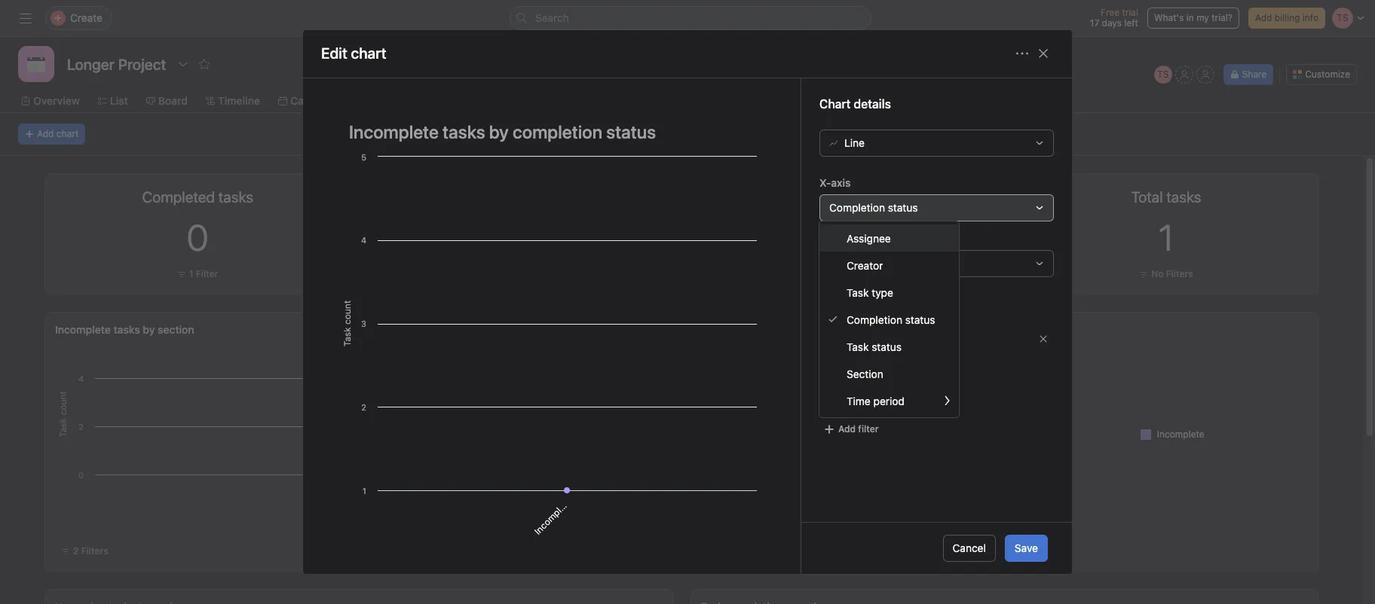 Task type: locate. For each thing, give the bounding box(es) containing it.
filters for total tasks
[[1166, 268, 1193, 280]]

2 1 filter from the left
[[835, 268, 864, 280]]

add filter button
[[820, 419, 883, 440]]

0 horizontal spatial in
[[370, 478, 384, 491]]

filters right no
[[1166, 268, 1193, 280]]

1 horizontal spatial tasks
[[728, 324, 755, 336]]

a
[[377, 473, 389, 484]]

line button
[[820, 130, 1054, 157]]

1 horizontal spatial filters
[[820, 302, 854, 316]]

0 horizontal spatial filters
[[81, 546, 108, 557]]

axis down the line
[[831, 176, 851, 189]]

tasks
[[113, 324, 140, 336], [728, 324, 755, 336]]

Incomplete tasks by completion status text field
[[339, 114, 765, 149]]

save button
[[1005, 535, 1048, 563]]

edit chart
[[321, 45, 387, 62]]

add left filter
[[839, 424, 856, 435]]

1 vertical spatial in
[[370, 478, 384, 491]]

filters inside button
[[81, 546, 108, 557]]

x-axis
[[820, 176, 851, 189]]

1 horizontal spatial 1 filter
[[835, 268, 864, 280]]

2
[[73, 546, 79, 557]]

add for add billing info
[[1256, 12, 1272, 23]]

0 for completed tasks
[[187, 216, 209, 259]]

calendar link
[[278, 93, 335, 109]]

2 filters
[[73, 546, 108, 557]]

add left billing
[[1256, 12, 1272, 23]]

task left completion
[[820, 333, 840, 344]]

1 vertical spatial filters
[[820, 302, 854, 316]]

status up 'task status' link
[[906, 313, 936, 326]]

trial?
[[1212, 12, 1233, 23]]

add left 'chart'
[[37, 128, 54, 140]]

no
[[1152, 268, 1164, 280]]

0 for overdue tasks
[[833, 216, 854, 259]]

completed tasks
[[142, 189, 253, 206]]

completion up assignee
[[829, 201, 885, 214]]

2 horizontal spatial filters
[[1166, 268, 1193, 280]]

total tasks
[[1131, 189, 1202, 206]]

assignee link
[[820, 225, 959, 252]]

0 horizontal spatial tasks
[[113, 324, 140, 336]]

add for add filter
[[839, 424, 856, 435]]

in inside button
[[1187, 12, 1194, 23]]

2 vertical spatial add
[[839, 424, 856, 435]]

1 button
[[513, 216, 528, 259], [1159, 216, 1174, 259]]

1 filter button up by section
[[173, 267, 222, 282]]

2 tasks from the left
[[728, 324, 755, 336]]

status inside completion status dropdown button
[[888, 201, 918, 214]]

status down completion status link
[[872, 340, 902, 353]]

0 vertical spatial axis
[[831, 176, 851, 189]]

1 0 button from the left
[[187, 216, 209, 259]]

0 button down completed tasks
[[187, 216, 209, 259]]

completion status button
[[820, 194, 1054, 222]]

1 vertical spatial add
[[37, 128, 54, 140]]

1 horizontal spatial filter
[[842, 268, 864, 280]]

0 right y-
[[833, 216, 854, 259]]

add inside dropdown button
[[839, 424, 856, 435]]

no filters
[[1152, 268, 1193, 280]]

1 tasks from the left
[[113, 324, 140, 336]]

0 button
[[187, 216, 209, 259], [833, 216, 854, 259]]

1 horizontal spatial 1 button
[[1159, 216, 1174, 259]]

1 filter button up task type
[[819, 267, 868, 282]]

add billing info button
[[1249, 8, 1326, 29]]

0 vertical spatial completion status
[[829, 201, 918, 214]]

1 horizontal spatial 0
[[833, 216, 854, 259]]

0 horizontal spatial 1 button
[[513, 216, 528, 259]]

2 0 button from the left
[[833, 216, 854, 259]]

1 1 filter from the left
[[189, 268, 218, 280]]

task status
[[847, 340, 902, 353]]

0 vertical spatial filters
[[1166, 268, 1193, 280]]

filters right the 2
[[81, 546, 108, 557]]

days
[[1102, 17, 1122, 29]]

2 filters button
[[54, 541, 115, 563]]

section
[[383, 449, 413, 479]]

in
[[1187, 12, 1194, 23], [370, 478, 384, 491]]

section link
[[820, 360, 959, 388]]

time period link
[[820, 388, 959, 415]]

cancel button
[[943, 535, 996, 563]]

0
[[187, 216, 209, 259], [833, 216, 854, 259]]

0 horizontal spatial filter
[[196, 268, 218, 280]]

2 1 filter button from the left
[[819, 267, 868, 282]]

status
[[888, 201, 918, 214], [906, 313, 936, 326], [893, 333, 921, 344], [872, 340, 902, 353]]

time period
[[847, 395, 905, 408]]

a button to remove the filter image
[[1039, 335, 1048, 344]]

2 0 from the left
[[833, 216, 854, 259]]

what's in my trial? button
[[1148, 8, 1240, 29]]

1 1 filter button from the left
[[173, 267, 222, 282]]

close image
[[1038, 48, 1050, 60]]

status inside 'task status' link
[[872, 340, 902, 353]]

0 vertical spatial in
[[1187, 12, 1194, 23]]

completion
[[829, 201, 885, 214], [847, 313, 903, 326]]

filters up completion status on the right of the page
[[820, 302, 854, 316]]

add
[[1256, 12, 1272, 23], [37, 128, 54, 140], [839, 424, 856, 435]]

0 button for completed tasks
[[187, 216, 209, 259]]

1 filter up by section
[[189, 268, 218, 280]]

0 horizontal spatial 1 filter
[[189, 268, 218, 280]]

1 filter
[[189, 268, 218, 280], [835, 268, 864, 280]]

0 vertical spatial add
[[1256, 12, 1272, 23]]

status up "assignee" link
[[888, 201, 918, 214]]

task type
[[847, 286, 894, 299]]

completion up task completion status
[[847, 313, 903, 326]]

free trial 17 days left
[[1090, 7, 1139, 29]]

add chart
[[37, 128, 79, 140]]

add chart button
[[18, 124, 85, 145]]

1 horizontal spatial in
[[1187, 12, 1194, 23]]

1 vertical spatial completion
[[847, 313, 903, 326]]

tasks left by
[[728, 324, 755, 336]]

filters
[[1166, 268, 1193, 280], [820, 302, 854, 316], [81, 546, 108, 557]]

1 filter button
[[173, 267, 222, 282], [819, 267, 868, 282]]

assignee
[[847, 232, 891, 245]]

1 0 from the left
[[187, 216, 209, 259]]

1 vertical spatial axis
[[831, 232, 851, 245]]

calendar
[[290, 94, 335, 107]]

completion status up assignee
[[829, 201, 918, 214]]

incomplete
[[55, 324, 111, 336], [836, 357, 890, 370], [1157, 429, 1205, 440], [532, 496, 574, 537]]

completion status up 'task status' link
[[847, 313, 936, 326]]

total tasks by completion status
[[701, 324, 862, 336]]

tasks left by section
[[113, 324, 140, 336]]

tasks for total
[[728, 324, 755, 336]]

filters for incomplete tasks by section
[[81, 546, 108, 557]]

filter
[[196, 268, 218, 280], [842, 268, 864, 280]]

status inside completion status link
[[906, 313, 936, 326]]

completion status inside dropdown button
[[829, 201, 918, 214]]

filters inside "button"
[[1166, 268, 1193, 280]]

ts
[[1158, 69, 1169, 80]]

completion status
[[829, 201, 918, 214], [847, 313, 936, 326]]

task type link
[[820, 279, 959, 306]]

task status link
[[820, 333, 959, 360]]

billing
[[1275, 12, 1300, 23]]

tasks
[[340, 497, 365, 522]]

0 horizontal spatial add
[[37, 128, 54, 140]]

0 button right y-
[[833, 216, 854, 259]]

task left type
[[847, 286, 869, 299]]

ts button
[[1154, 66, 1172, 84]]

1 filter up task type
[[835, 268, 864, 280]]

1 horizontal spatial 0 button
[[833, 216, 854, 259]]

0 horizontal spatial 0
[[187, 216, 209, 259]]

add to starred image
[[199, 58, 211, 70]]

0 horizontal spatial 1 filter button
[[173, 267, 222, 282]]

axis
[[831, 176, 851, 189], [831, 232, 851, 245]]

task
[[847, 286, 869, 299], [820, 333, 840, 344], [847, 340, 869, 353]]

0 down completed tasks
[[187, 216, 209, 259]]

search list box
[[510, 6, 872, 30]]

0 button for overdue tasks
[[833, 216, 854, 259]]

1 horizontal spatial 1 filter button
[[819, 267, 868, 282]]

None text field
[[63, 51, 170, 78]]

list
[[110, 94, 128, 107]]

1
[[513, 216, 528, 259], [1159, 216, 1174, 259], [189, 268, 193, 280], [835, 268, 839, 280]]

timeline link
[[206, 93, 260, 109]]

0 vertical spatial completion
[[829, 201, 885, 214]]

1 horizontal spatial add
[[839, 424, 856, 435]]

0 horizontal spatial 0 button
[[187, 216, 209, 259]]

save
[[1015, 542, 1038, 555]]

2 vertical spatial filters
[[81, 546, 108, 557]]

task for task type
[[847, 286, 869, 299]]

axis up creator
[[831, 232, 851, 245]]

add billing info
[[1256, 12, 1319, 23]]

2 horizontal spatial add
[[1256, 12, 1272, 23]]

task up "section"
[[847, 340, 869, 353]]



Task type: describe. For each thing, give the bounding box(es) containing it.
tasks not in a section
[[340, 449, 413, 522]]

free
[[1101, 7, 1120, 18]]

in inside tasks not in a section
[[370, 478, 384, 491]]

completion status
[[772, 324, 862, 336]]

what's in my trial?
[[1154, 12, 1233, 23]]

time
[[847, 395, 871, 408]]

1 1 button from the left
[[513, 216, 528, 259]]

y-
[[820, 232, 831, 245]]

status up section link
[[893, 333, 921, 344]]

1 filter from the left
[[196, 268, 218, 280]]

info
[[1303, 12, 1319, 23]]

overview link
[[21, 93, 80, 109]]

not
[[359, 485, 376, 503]]

1 filter button for completed tasks
[[173, 267, 222, 282]]

no filters button
[[1136, 267, 1197, 282]]

line
[[845, 136, 865, 149]]

trial
[[1122, 7, 1139, 18]]

board link
[[146, 93, 188, 109]]

calendar image
[[27, 55, 45, 73]]

2 1 button from the left
[[1159, 216, 1174, 259]]

search button
[[510, 6, 872, 30]]

axis for x-
[[831, 176, 851, 189]]

list link
[[98, 93, 128, 109]]

section
[[847, 368, 884, 380]]

timeline
[[218, 94, 260, 107]]

completed
[[836, 386, 889, 399]]

2 filter from the left
[[842, 268, 864, 280]]

incomplete tasks by section
[[55, 324, 194, 336]]

my
[[1197, 12, 1209, 23]]

type
[[872, 286, 894, 299]]

by
[[757, 324, 770, 336]]

creator link
[[820, 252, 959, 279]]

left
[[1125, 17, 1139, 29]]

completion inside dropdown button
[[829, 201, 885, 214]]

x-
[[820, 176, 831, 189]]

cancel
[[953, 542, 986, 555]]

total
[[701, 324, 725, 336]]

filter
[[858, 424, 879, 435]]

search
[[535, 11, 569, 24]]

17
[[1090, 17, 1100, 29]]

task for task status
[[847, 340, 869, 353]]

axis for y-
[[831, 232, 851, 245]]

overdue tasks
[[796, 189, 891, 206]]

board
[[158, 94, 188, 107]]

completion
[[842, 333, 891, 344]]

1 vertical spatial completion status
[[847, 313, 936, 326]]

share button
[[1224, 64, 1274, 85]]

overview
[[33, 94, 80, 107]]

y-axis
[[820, 232, 851, 245]]

by section
[[143, 324, 194, 336]]

task completion status
[[820, 333, 921, 344]]

chart details
[[820, 97, 891, 111]]

completion status link
[[820, 306, 959, 333]]

add filter
[[839, 424, 879, 435]]

period
[[874, 395, 905, 408]]

1 filter button for overdue tasks
[[819, 267, 868, 282]]

tasks for incomplete
[[113, 324, 140, 336]]

add for add chart
[[37, 128, 54, 140]]

task for task completion status
[[820, 333, 840, 344]]

what's
[[1154, 12, 1184, 23]]

share
[[1242, 69, 1267, 80]]

creator
[[847, 259, 883, 272]]

chart
[[56, 128, 79, 140]]

more actions image
[[1017, 48, 1029, 60]]



Task type: vqa. For each thing, say whether or not it's contained in the screenshot.
Upgrade in The Upgrade To Starter To Automatically Assign Tasks, Add Collaborators, And More.
no



